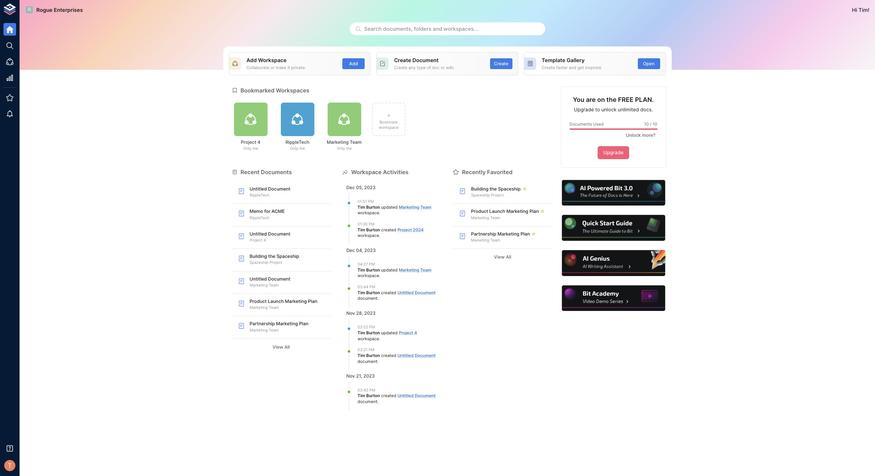 Task type: vqa. For each thing, say whether or not it's contained in the screenshot.


Task type: locate. For each thing, give the bounding box(es) containing it.
1 vertical spatial view
[[273, 345, 283, 350]]

tim for 01:51 pm tim burton updated marketing team workspace .
[[358, 205, 365, 210]]

marketing inside 04:27 pm tim burton updated marketing team workspace .
[[399, 268, 420, 273]]

building inside building the spaceship spaceship project
[[250, 254, 267, 259]]

0 vertical spatial 4
[[258, 139, 261, 145]]

tim inside 03:43 pm tim burton created untitled document document .
[[358, 394, 365, 399]]

0 vertical spatial document
[[358, 296, 378, 301]]

4 inside project 4 only me
[[258, 139, 261, 145]]

marketing team down product launch marketing plan
[[471, 216, 501, 220]]

. inside 04:27 pm tim burton updated marketing team workspace .
[[379, 274, 381, 279]]

plan inside product launch marketing plan marketing team
[[308, 299, 318, 304]]

1 vertical spatial workspace
[[351, 169, 382, 176]]

burton inside 03:44 pm tim burton created untitled document document .
[[366, 290, 380, 296]]

4 burton from the top
[[366, 290, 380, 296]]

3 me from the left
[[346, 146, 352, 151]]

0 horizontal spatial or
[[271, 65, 275, 70]]

the inside you are on the free plan. upgrade to unlock unlimited docs.
[[607, 96, 617, 103]]

1 vertical spatial product
[[250, 299, 267, 304]]

burton inside 03:22 pm tim burton updated project 4 workspace .
[[366, 331, 380, 336]]

pm inside 03:44 pm tim burton created untitled document document .
[[370, 285, 376, 290]]

4 created from the top
[[381, 394, 397, 399]]

view for leftmost view all "button"
[[273, 345, 283, 350]]

or right doc
[[441, 65, 445, 70]]

1 horizontal spatial launch
[[490, 209, 506, 214]]

documents left used
[[570, 122, 592, 127]]

me inside project 4 only me
[[253, 146, 258, 151]]

project 4 only me
[[241, 139, 261, 151]]

2 help image from the top
[[561, 214, 666, 242]]

1 updated from the top
[[381, 205, 398, 210]]

workspace inside 03:22 pm tim burton updated project 4 workspace .
[[358, 336, 379, 342]]

dec for dec 05, 2023
[[347, 185, 355, 190]]

1 horizontal spatial view
[[494, 255, 505, 260]]

dec left 05,
[[347, 185, 355, 190]]

project left 2024
[[398, 227, 412, 233]]

4 up 03:21 pm tim burton created untitled document document . on the bottom of the page
[[415, 331, 417, 336]]

project up 03:21 pm tim burton created untitled document document . on the bottom of the page
[[399, 331, 413, 336]]

tim right "hi"
[[859, 6, 869, 13]]

2023 for nov 28, 2023
[[364, 311, 376, 316]]

. inside 03:44 pm tim burton created untitled document document .
[[378, 296, 379, 301]]

0 vertical spatial launch
[[490, 209, 506, 214]]

created inside 03:43 pm tim burton created untitled document document .
[[381, 394, 397, 399]]

bookmarked workspaces
[[241, 87, 310, 94]]

1 horizontal spatial me
[[300, 146, 305, 151]]

1 10 from the left
[[645, 122, 649, 127]]

1 vertical spatial launch
[[268, 299, 284, 304]]

updated up 03:44 pm tim burton created untitled document document .
[[381, 268, 398, 273]]

0 vertical spatial rippletech
[[286, 139, 310, 145]]

1 horizontal spatial 4
[[264, 238, 266, 243]]

2 only from the left
[[290, 146, 298, 151]]

product down spaceship project
[[471, 209, 488, 214]]

03:22
[[358, 325, 368, 330]]

. for 01:51 pm tim burton updated marketing team workspace .
[[379, 211, 381, 216]]

0 vertical spatial product
[[471, 209, 488, 214]]

or
[[271, 65, 275, 70], [441, 65, 445, 70]]

untitled document link for 4
[[398, 353, 436, 359]]

favorited
[[487, 169, 513, 176]]

0 vertical spatial dec
[[347, 185, 355, 190]]

burton inside 04:27 pm tim burton updated marketing team workspace .
[[366, 268, 380, 273]]

2 horizontal spatial only
[[337, 146, 345, 151]]

project up building the spaceship spaceship project
[[250, 238, 263, 243]]

0 vertical spatial documents
[[570, 122, 592, 127]]

me inside marketing team only me
[[346, 146, 352, 151]]

tim down 03:22
[[358, 331, 365, 336]]

type
[[417, 65, 426, 70]]

workspace inside '01:51 pm tim burton updated marketing team workspace .'
[[358, 211, 379, 216]]

10 left /
[[645, 122, 649, 127]]

1 vertical spatial view all
[[273, 345, 290, 350]]

tim down 04:27
[[358, 268, 365, 273]]

nov left "28,"
[[347, 311, 355, 316]]

project inside project 4 only me
[[241, 139, 256, 145]]

document down 03:21
[[358, 359, 378, 364]]

updated up 01:36 pm tim burton created project 2024 workspace . at the left of page
[[381, 205, 398, 210]]

only
[[243, 146, 252, 151], [290, 146, 298, 151], [337, 146, 345, 151]]

all
[[506, 255, 512, 260], [285, 345, 290, 350]]

5 burton from the top
[[366, 331, 380, 336]]

launch inside product launch marketing plan marketing team
[[268, 299, 284, 304]]

tim for 03:44 pm tim burton created untitled document document .
[[358, 290, 365, 296]]

create inside the template gallery create faster and get inspired.
[[542, 65, 555, 70]]

burton inside 03:43 pm tim burton created untitled document document .
[[366, 394, 380, 399]]

pm for 03:43 pm tim burton created untitled document document .
[[370, 388, 376, 393]]

only inside project 4 only me
[[243, 146, 252, 151]]

document for marketing
[[358, 296, 378, 301]]

document inside 03:44 pm tim burton created untitled document document .
[[358, 296, 378, 301]]

. for 03:44 pm tim burton created untitled document document .
[[378, 296, 379, 301]]

or left make
[[271, 65, 275, 70]]

0 vertical spatial workspace
[[258, 57, 287, 64]]

2 horizontal spatial 4
[[415, 331, 417, 336]]

wiki.
[[446, 65, 455, 70]]

add for add
[[349, 61, 358, 66]]

0 vertical spatial marketing team link
[[399, 205, 432, 210]]

product down untitled document marketing team
[[250, 299, 267, 304]]

pm inside 03:21 pm tim burton created untitled document document .
[[369, 348, 375, 353]]

rogue enterprises
[[36, 6, 83, 13]]

3 only from the left
[[337, 146, 345, 151]]

dec
[[347, 185, 355, 190], [347, 248, 355, 253]]

0 horizontal spatial 10
[[645, 122, 649, 127]]

1 horizontal spatial all
[[506, 255, 512, 260]]

upgrade down "you"
[[574, 107, 594, 113]]

0 vertical spatial nov
[[347, 311, 355, 316]]

updated
[[381, 205, 398, 210], [381, 268, 398, 273], [381, 331, 398, 336]]

. inside 03:43 pm tim burton created untitled document document .
[[378, 399, 379, 405]]

1 horizontal spatial partnership
[[471, 231, 497, 237]]

3 untitled document link from the top
[[398, 394, 436, 399]]

recently favorited
[[462, 169, 513, 176]]

make
[[276, 65, 287, 70]]

1 vertical spatial marketing team
[[471, 238, 501, 243]]

pm inside '01:51 pm tim burton updated marketing team workspace .'
[[368, 199, 374, 204]]

7 burton from the top
[[366, 394, 380, 399]]

recent
[[241, 169, 260, 176]]

1 horizontal spatial product
[[471, 209, 488, 214]]

launch for product launch marketing plan marketing team
[[268, 299, 284, 304]]

add workspace collaborate or make it private.
[[247, 57, 306, 70]]

1 vertical spatial 4
[[264, 238, 266, 243]]

2 updated from the top
[[381, 268, 398, 273]]

spaceship down building the spaceship
[[471, 193, 490, 198]]

spaceship up untitled document marketing team
[[250, 261, 269, 265]]

view all down "partnership marketing plan"
[[494, 255, 512, 260]]

1 only from the left
[[243, 146, 252, 151]]

pm right 04:27
[[369, 262, 375, 267]]

tim inside 03:22 pm tim burton updated project 4 workspace .
[[358, 331, 365, 336]]

1 horizontal spatial and
[[569, 65, 577, 70]]

created inside 03:21 pm tim burton created untitled document document .
[[381, 353, 397, 359]]

0 vertical spatial and
[[433, 26, 442, 32]]

documents
[[570, 122, 592, 127], [261, 169, 292, 176]]

spaceship down untitled document project 4
[[277, 254, 299, 259]]

2 nov from the top
[[347, 374, 355, 379]]

and
[[433, 26, 442, 32], [569, 65, 577, 70]]

0 vertical spatial upgrade
[[574, 107, 594, 113]]

documents up untitled document rippletech
[[261, 169, 292, 176]]

2 vertical spatial updated
[[381, 331, 398, 336]]

0 horizontal spatial the
[[268, 254, 276, 259]]

0 vertical spatial the
[[607, 96, 617, 103]]

2 burton from the top
[[366, 227, 380, 233]]

workspace inside add workspace collaborate or make it private.
[[258, 57, 287, 64]]

partnership inside 'partnership marketing plan marketing team'
[[250, 321, 275, 327]]

view down 'partnership marketing plan marketing team'
[[273, 345, 283, 350]]

.
[[379, 211, 381, 216], [379, 233, 381, 239], [379, 274, 381, 279], [378, 296, 379, 301], [379, 336, 381, 342], [378, 359, 379, 364], [378, 399, 379, 405]]

tim for 03:22 pm tim burton updated project 4 workspace .
[[358, 331, 365, 336]]

team inside marketing team only me
[[350, 139, 362, 145]]

building for building the spaceship spaceship project
[[250, 254, 267, 259]]

0 horizontal spatial only
[[243, 146, 252, 151]]

3 burton from the top
[[366, 268, 380, 273]]

0 horizontal spatial upgrade
[[574, 107, 594, 113]]

2023
[[364, 185, 376, 190], [365, 248, 376, 253], [364, 311, 376, 316], [364, 374, 375, 379]]

the up unlock
[[607, 96, 617, 103]]

28,
[[356, 311, 363, 316]]

1 me from the left
[[253, 146, 258, 151]]

burton inside 03:21 pm tim burton created untitled document document .
[[366, 353, 380, 359]]

document inside 03:43 pm tim burton created untitled document document .
[[358, 399, 378, 405]]

workspace for 01:36 pm tim burton created project 2024 workspace .
[[358, 211, 379, 216]]

unlock
[[602, 107, 617, 113]]

pm right 03:22
[[369, 325, 375, 330]]

updated inside 03:22 pm tim burton updated project 4 workspace .
[[381, 331, 398, 336]]

template
[[542, 57, 566, 64]]

. for 01:36 pm tim burton created project 2024 workspace .
[[379, 233, 381, 239]]

marketing inside '01:51 pm tim burton updated marketing team workspace .'
[[399, 205, 420, 210]]

0 vertical spatial marketing team
[[471, 216, 501, 220]]

0 vertical spatial partnership
[[471, 231, 497, 237]]

1 horizontal spatial or
[[441, 65, 445, 70]]

tim inside '01:51 pm tim burton updated marketing team workspace .'
[[358, 205, 365, 210]]

bookmarked
[[241, 87, 275, 94]]

0 vertical spatial all
[[506, 255, 512, 260]]

tim
[[859, 6, 869, 13], [358, 205, 365, 210], [358, 227, 365, 233], [358, 268, 365, 273], [358, 290, 365, 296], [358, 331, 365, 336], [358, 353, 365, 359], [358, 394, 365, 399]]

and inside button
[[433, 26, 442, 32]]

and down gallery
[[569, 65, 577, 70]]

only inside marketing team only me
[[337, 146, 345, 151]]

partnership down product launch marketing plan
[[471, 231, 497, 237]]

1 vertical spatial document
[[358, 359, 378, 364]]

only inside rippletech only me
[[290, 146, 298, 151]]

4 up recent documents
[[258, 139, 261, 145]]

add
[[247, 57, 257, 64], [349, 61, 358, 66]]

product
[[471, 209, 488, 214], [250, 299, 267, 304]]

1 vertical spatial dec
[[347, 248, 355, 253]]

0 horizontal spatial add
[[247, 57, 257, 64]]

03:21 pm tim burton created untitled document document .
[[358, 348, 436, 364]]

the for building the spaceship spaceship project
[[268, 254, 276, 259]]

marketing team down "partnership marketing plan"
[[471, 238, 501, 243]]

workspace up dec 05, 2023
[[351, 169, 382, 176]]

1 horizontal spatial only
[[290, 146, 298, 151]]

1 vertical spatial marketing team link
[[399, 268, 432, 273]]

1 vertical spatial rippletech
[[250, 193, 270, 198]]

view all down 'partnership marketing plan marketing team'
[[273, 345, 290, 350]]

tim down 03:21
[[358, 353, 365, 359]]

10
[[645, 122, 649, 127], [653, 122, 658, 127]]

upgrade
[[574, 107, 594, 113], [604, 150, 624, 156]]

pm right 03:43
[[370, 388, 376, 393]]

dec left 04,
[[347, 248, 355, 253]]

workspace for 03:21 pm tim burton created untitled document document .
[[358, 336, 379, 342]]

0 vertical spatial view all button
[[453, 252, 553, 263]]

1 vertical spatial untitled document link
[[398, 353, 436, 359]]

updated inside '01:51 pm tim burton updated marketing team workspace .'
[[381, 205, 398, 210]]

document inside 03:21 pm tim burton created untitled document document .
[[358, 359, 378, 364]]

the
[[607, 96, 617, 103], [490, 186, 497, 192], [268, 254, 276, 259]]

burton down 04:27
[[366, 268, 380, 273]]

nov left 21,
[[347, 374, 355, 379]]

2 untitled document link from the top
[[398, 353, 436, 359]]

marketing team link for document
[[399, 268, 432, 273]]

1 horizontal spatial view all
[[494, 255, 512, 260]]

untitled document rippletech
[[250, 186, 291, 198]]

2 marketing team from the top
[[471, 238, 501, 243]]

1 horizontal spatial 10
[[653, 122, 658, 127]]

all down 'partnership marketing plan marketing team'
[[285, 345, 290, 350]]

team
[[350, 139, 362, 145], [421, 205, 432, 210], [491, 216, 501, 220], [491, 238, 501, 243], [421, 268, 432, 273], [269, 283, 279, 288], [269, 306, 279, 310], [269, 328, 279, 333]]

rippletech
[[286, 139, 310, 145], [250, 193, 270, 198], [250, 216, 270, 220]]

workspace inside 04:27 pm tim burton updated marketing team workspace .
[[358, 274, 379, 279]]

get
[[578, 65, 584, 70]]

. for 03:21 pm tim burton created untitled document document .
[[378, 359, 379, 364]]

pm right "01:51"
[[368, 199, 374, 204]]

recent documents
[[241, 169, 292, 176]]

burton inside 01:36 pm tim burton created project 2024 workspace .
[[366, 227, 380, 233]]

create
[[394, 57, 411, 64], [494, 61, 509, 66], [394, 65, 408, 70], [542, 65, 555, 70]]

1 vertical spatial documents
[[261, 169, 292, 176]]

1 horizontal spatial the
[[490, 186, 497, 192]]

1 horizontal spatial upgrade
[[604, 150, 624, 156]]

2 dec from the top
[[347, 248, 355, 253]]

pm right 01:36
[[369, 222, 375, 227]]

0 horizontal spatial view
[[273, 345, 283, 350]]

document down 03:44
[[358, 296, 378, 301]]

0 horizontal spatial launch
[[268, 299, 284, 304]]

0 horizontal spatial and
[[433, 26, 442, 32]]

burton down 03:43
[[366, 394, 380, 399]]

workspace down 01:36
[[358, 233, 379, 239]]

untitled inside untitled document project 4
[[250, 231, 267, 237]]

project inside 01:36 pm tim burton created project 2024 workspace .
[[398, 227, 412, 233]]

create inside button
[[494, 61, 509, 66]]

0 horizontal spatial 4
[[258, 139, 261, 145]]

untitled document link
[[398, 290, 436, 296], [398, 353, 436, 359], [398, 394, 436, 399]]

view all button down 'partnership marketing plan marketing team'
[[232, 342, 331, 353]]

progress bar
[[570, 129, 658, 130]]

2023 right "28,"
[[364, 311, 376, 316]]

tim inside 04:27 pm tim burton updated marketing team workspace .
[[358, 268, 365, 273]]

view
[[494, 255, 505, 260], [273, 345, 283, 350]]

tim down 03:43
[[358, 394, 365, 399]]

the up spaceship project
[[490, 186, 497, 192]]

2 me from the left
[[300, 146, 305, 151]]

workspace
[[379, 125, 399, 130], [358, 211, 379, 216], [358, 233, 379, 239], [358, 274, 379, 279], [358, 336, 379, 342]]

marketing team link
[[399, 205, 432, 210], [399, 268, 432, 273]]

01:51 pm tim burton updated marketing team workspace .
[[358, 199, 432, 216]]

2 vertical spatial the
[[268, 254, 276, 259]]

r
[[28, 7, 31, 12]]

2023 right 21,
[[364, 374, 375, 379]]

launch down spaceship project
[[490, 209, 506, 214]]

tim down 03:44
[[358, 290, 365, 296]]

1 marketing team link from the top
[[399, 205, 432, 210]]

launch for product launch marketing plan
[[490, 209, 506, 214]]

2024
[[413, 227, 424, 233]]

marketing team link up 2024
[[399, 205, 432, 210]]

marketing team link for 2024
[[399, 205, 432, 210]]

2 vertical spatial 4
[[415, 331, 417, 336]]

document inside 03:44 pm tim burton created untitled document document .
[[415, 290, 436, 296]]

1 nov from the top
[[347, 311, 355, 316]]

0 vertical spatial view all
[[494, 255, 512, 260]]

of
[[427, 65, 431, 70]]

pm inside 03:43 pm tim burton created untitled document document .
[[370, 388, 376, 393]]

0 horizontal spatial view all button
[[232, 342, 331, 353]]

pm inside 03:22 pm tim burton updated project 4 workspace .
[[369, 325, 375, 330]]

created for 03:44 pm tim burton created untitled document document .
[[381, 290, 397, 296]]

untitled inside untitled document marketing team
[[250, 276, 267, 282]]

untitled document link for team
[[398, 290, 436, 296]]

tim for 03:43 pm tim burton created untitled document document .
[[358, 394, 365, 399]]

bookmark
[[380, 120, 398, 125]]

1 vertical spatial and
[[569, 65, 577, 70]]

1 burton from the top
[[366, 205, 380, 210]]

1 created from the top
[[381, 227, 397, 233]]

pm right 03:21
[[369, 348, 375, 353]]

plan inside 'partnership marketing plan marketing team'
[[299, 321, 309, 327]]

marketing
[[327, 139, 349, 145], [399, 205, 420, 210], [507, 209, 529, 214], [471, 216, 490, 220], [498, 231, 520, 237], [471, 238, 490, 243], [399, 268, 420, 273], [250, 283, 268, 288], [285, 299, 307, 304], [250, 306, 268, 310], [276, 321, 298, 327], [250, 328, 268, 333]]

partnership marketing plan marketing team
[[250, 321, 309, 333]]

1 horizontal spatial building
[[471, 186, 489, 192]]

2 vertical spatial document
[[358, 399, 378, 405]]

1 marketing team from the top
[[471, 216, 501, 220]]

building the spaceship spaceship project
[[250, 254, 299, 265]]

and right folders
[[433, 26, 442, 32]]

launch
[[490, 209, 506, 214], [268, 299, 284, 304]]

. inside '01:51 pm tim burton updated marketing team workspace .'
[[379, 211, 381, 216]]

2 vertical spatial rippletech
[[250, 216, 270, 220]]

05,
[[356, 185, 363, 190]]

partnership marketing plan
[[471, 231, 530, 237]]

the down untitled document project 4
[[268, 254, 276, 259]]

2 created from the top
[[381, 290, 397, 296]]

0 vertical spatial view
[[494, 255, 505, 260]]

gallery
[[567, 57, 585, 64]]

workspace inside 01:36 pm tim burton created project 2024 workspace .
[[358, 233, 379, 239]]

03:44 pm tim burton created untitled document document .
[[358, 285, 436, 301]]

pm right 03:44
[[370, 285, 376, 290]]

burton for 03:21 pm tim burton created untitled document document .
[[366, 353, 380, 359]]

1 horizontal spatial add
[[349, 61, 358, 66]]

spaceship
[[498, 186, 521, 192], [471, 193, 490, 198], [277, 254, 299, 259], [250, 261, 269, 265]]

document for project
[[358, 359, 378, 364]]

launch down untitled document marketing team
[[268, 299, 284, 304]]

open button
[[638, 58, 660, 69]]

workspace up 03:44
[[358, 274, 379, 279]]

workspace up make
[[258, 57, 287, 64]]

0 horizontal spatial all
[[285, 345, 290, 350]]

2 vertical spatial untitled document link
[[398, 394, 436, 399]]

0 vertical spatial updated
[[381, 205, 398, 210]]

workspace up 01:36
[[358, 211, 379, 216]]

and inside the template gallery create faster and get inspired.
[[569, 65, 577, 70]]

4 up building the spaceship spaceship project
[[264, 238, 266, 243]]

01:36 pm tim burton created project 2024 workspace .
[[358, 222, 424, 239]]

2 document from the top
[[358, 359, 378, 364]]

created inside 01:36 pm tim burton created project 2024 workspace .
[[381, 227, 397, 233]]

all down "partnership marketing plan"
[[506, 255, 512, 260]]

workspace up 03:21
[[358, 336, 379, 342]]

project up untitled document marketing team
[[270, 261, 283, 265]]

all for rightmost view all "button"
[[506, 255, 512, 260]]

2 horizontal spatial me
[[346, 146, 352, 151]]

updated inside 04:27 pm tim burton updated marketing team workspace .
[[381, 268, 398, 273]]

tim down "01:51"
[[358, 205, 365, 210]]

add inside add workspace collaborate or make it private.
[[247, 57, 257, 64]]

1 horizontal spatial documents
[[570, 122, 592, 127]]

created inside 03:44 pm tim burton created untitled document document .
[[381, 290, 397, 296]]

me
[[253, 146, 258, 151], [300, 146, 305, 151], [346, 146, 352, 151]]

building up spaceship project
[[471, 186, 489, 192]]

all for leftmost view all "button"
[[285, 345, 290, 350]]

1 vertical spatial updated
[[381, 268, 398, 273]]

6 burton from the top
[[366, 353, 380, 359]]

document
[[358, 296, 378, 301], [358, 359, 378, 364], [358, 399, 378, 405]]

tim inside 03:21 pm tim burton created untitled document document .
[[358, 353, 365, 359]]

4 inside untitled document project 4
[[264, 238, 266, 243]]

0 horizontal spatial workspace
[[258, 57, 287, 64]]

help image
[[561, 179, 666, 207], [561, 214, 666, 242], [561, 250, 666, 277], [561, 285, 666, 313]]

partnership down product launch marketing plan marketing team
[[250, 321, 275, 327]]

0 horizontal spatial building
[[250, 254, 267, 259]]

0 vertical spatial untitled document link
[[398, 290, 436, 296]]

burton down 03:44
[[366, 290, 380, 296]]

1 vertical spatial upgrade
[[604, 150, 624, 156]]

view all button down "partnership marketing plan"
[[453, 252, 553, 263]]

4 help image from the top
[[561, 285, 666, 313]]

project up recent
[[241, 139, 256, 145]]

. inside 03:21 pm tim burton created untitled document document .
[[378, 359, 379, 364]]

10 right /
[[653, 122, 658, 127]]

0 horizontal spatial documents
[[261, 169, 292, 176]]

2 or from the left
[[441, 65, 445, 70]]

3 updated from the top
[[381, 331, 398, 336]]

burton inside '01:51 pm tim burton updated marketing team workspace .'
[[366, 205, 380, 210]]

2 10 from the left
[[653, 122, 658, 127]]

any
[[409, 65, 416, 70]]

1 vertical spatial the
[[490, 186, 497, 192]]

product inside product launch marketing plan marketing team
[[250, 299, 267, 304]]

pm inside 01:36 pm tim burton created project 2024 workspace .
[[369, 222, 375, 227]]

burton down 03:21
[[366, 353, 380, 359]]

0 horizontal spatial view all
[[273, 345, 290, 350]]

. inside 01:36 pm tim burton created project 2024 workspace .
[[379, 233, 381, 239]]

2 marketing team link from the top
[[399, 268, 432, 273]]

updated left project 4 'link'
[[381, 331, 398, 336]]

1 vertical spatial nov
[[347, 374, 355, 379]]

dec for dec 04, 2023
[[347, 248, 355, 253]]

documents,
[[383, 26, 413, 32]]

0 horizontal spatial product
[[250, 299, 267, 304]]

to
[[596, 107, 600, 113]]

hi
[[853, 6, 858, 13]]

. for 03:43 pm tim burton created untitled document document .
[[378, 399, 379, 405]]

2023 right 05,
[[364, 185, 376, 190]]

project
[[241, 139, 256, 145], [491, 193, 504, 198], [398, 227, 412, 233], [250, 238, 263, 243], [270, 261, 283, 265], [399, 331, 413, 336]]

tim down 01:36
[[358, 227, 365, 233]]

tim for 01:36 pm tim burton created project 2024 workspace .
[[358, 227, 365, 233]]

team inside product launch marketing plan marketing team
[[269, 306, 279, 310]]

pm for 03:22 pm tim burton updated project 4 workspace .
[[369, 325, 375, 330]]

3 document from the top
[[358, 399, 378, 405]]

workspace down bookmark
[[379, 125, 399, 130]]

free
[[618, 96, 634, 103]]

pm inside 04:27 pm tim burton updated marketing team workspace .
[[369, 262, 375, 267]]

marketing team link up 03:44 pm tim burton created untitled document document .
[[399, 268, 432, 273]]

0 horizontal spatial partnership
[[250, 321, 275, 327]]

3 created from the top
[[381, 353, 397, 359]]

1 vertical spatial view all button
[[232, 342, 331, 353]]

1 vertical spatial partnership
[[250, 321, 275, 327]]

view down "partnership marketing plan"
[[494, 255, 505, 260]]

1 document from the top
[[358, 296, 378, 301]]

1 vertical spatial all
[[285, 345, 290, 350]]

building for building the spaceship
[[471, 186, 489, 192]]

1 or from the left
[[271, 65, 275, 70]]

building down untitled document project 4
[[250, 254, 267, 259]]

add inside button
[[349, 61, 358, 66]]

upgrade down unlock more? button
[[604, 150, 624, 156]]

2023 right 04,
[[365, 248, 376, 253]]

marketing team
[[471, 216, 501, 220], [471, 238, 501, 243]]

only for marketing
[[337, 146, 345, 151]]

untitled
[[250, 186, 267, 192], [250, 231, 267, 237], [250, 276, 267, 282], [398, 290, 414, 296], [398, 353, 414, 359], [398, 394, 414, 399]]

0 vertical spatial building
[[471, 186, 489, 192]]

burton down 01:36
[[366, 227, 380, 233]]

tim inside 01:36 pm tim burton created project 2024 workspace .
[[358, 227, 365, 233]]

burton down "01:51"
[[366, 205, 380, 210]]

burton down 03:22
[[366, 331, 380, 336]]

1 vertical spatial building
[[250, 254, 267, 259]]

marketing inside untitled document marketing team
[[250, 283, 268, 288]]

document down 03:43
[[358, 399, 378, 405]]

folders
[[414, 26, 432, 32]]

2 horizontal spatial the
[[607, 96, 617, 103]]

rogue
[[36, 6, 52, 13]]

0 horizontal spatial me
[[253, 146, 258, 151]]

1 untitled document link from the top
[[398, 290, 436, 296]]

add button
[[343, 58, 365, 69]]

the inside building the spaceship spaceship project
[[268, 254, 276, 259]]

1 dec from the top
[[347, 185, 355, 190]]

updated for 03:44 pm tim burton created untitled document document .
[[381, 268, 398, 273]]

tim inside 03:44 pm tim burton created untitled document document .
[[358, 290, 365, 296]]

upgrade inside you are on the free plan. upgrade to unlock unlimited docs.
[[574, 107, 594, 113]]



Task type: describe. For each thing, give the bounding box(es) containing it.
pm for 01:36 pm tim burton created project 2024 workspace .
[[369, 222, 375, 227]]

marketing team for partnership
[[471, 238, 501, 243]]

nov for nov 21, 2023
[[347, 374, 355, 379]]

10 / 10
[[645, 122, 658, 127]]

activities
[[383, 169, 409, 176]]

burton for 01:51 pm tim burton updated marketing team workspace .
[[366, 205, 380, 210]]

project 4 link
[[399, 331, 417, 336]]

/
[[650, 122, 652, 127]]

1 horizontal spatial workspace
[[351, 169, 382, 176]]

upgrade inside button
[[604, 150, 624, 156]]

partnership for partnership marketing plan marketing team
[[250, 321, 275, 327]]

document inside untitled document marketing team
[[268, 276, 291, 282]]

dec 05, 2023
[[347, 185, 376, 190]]

view all for leftmost view all "button"
[[273, 345, 290, 350]]

nov 28, 2023
[[347, 311, 376, 316]]

pm for 03:44 pm tim burton created untitled document document .
[[370, 285, 376, 290]]

workspace for 03:44 pm tim burton created untitled document document .
[[358, 274, 379, 279]]

pm for 01:51 pm tim burton updated marketing team workspace .
[[368, 199, 374, 204]]

04:27 pm tim burton updated marketing team workspace .
[[358, 262, 432, 279]]

created for 03:43 pm tim burton created untitled document document .
[[381, 394, 397, 399]]

on
[[598, 96, 605, 103]]

rippletech only me
[[286, 139, 310, 151]]

more?
[[642, 133, 656, 138]]

hi tim !
[[853, 6, 870, 13]]

03:21
[[358, 348, 368, 353]]

. for 04:27 pm tim burton updated marketing team workspace .
[[379, 274, 381, 279]]

03:22 pm tim burton updated project 4 workspace .
[[358, 325, 417, 342]]

team inside untitled document marketing team
[[269, 283, 279, 288]]

!
[[869, 6, 870, 13]]

partnership for partnership marketing plan
[[471, 231, 497, 237]]

4 inside 03:22 pm tim burton updated project 4 workspace .
[[415, 331, 417, 336]]

04,
[[356, 248, 363, 253]]

private.
[[291, 65, 306, 70]]

document inside 03:21 pm tim burton created untitled document document .
[[415, 353, 436, 359]]

only for project
[[243, 146, 252, 151]]

spaceship project
[[471, 193, 504, 198]]

marketing team only me
[[327, 139, 362, 151]]

1 help image from the top
[[561, 179, 666, 207]]

marketing inside marketing team only me
[[327, 139, 349, 145]]

03:43
[[358, 388, 369, 393]]

view all for rightmost view all "button"
[[494, 255, 512, 260]]

documents used
[[570, 122, 604, 127]]

workspaces...
[[444, 26, 479, 32]]

project inside building the spaceship spaceship project
[[270, 261, 283, 265]]

pm for 03:21 pm tim burton created untitled document document .
[[369, 348, 375, 353]]

template gallery create faster and get inspired.
[[542, 57, 602, 70]]

enterprises
[[54, 6, 83, 13]]

document inside "create document create any type of doc or wiki."
[[413, 57, 439, 64]]

project down building the spaceship
[[491, 193, 504, 198]]

21,
[[356, 374, 362, 379]]

unlimited
[[618, 107, 639, 113]]

plan.
[[635, 96, 654, 103]]

unlock more?
[[626, 133, 656, 138]]

collaborate
[[247, 65, 270, 70]]

01:51
[[358, 199, 367, 204]]

for
[[264, 209, 271, 214]]

unlock
[[626, 133, 641, 138]]

01:36
[[358, 222, 368, 227]]

or inside "create document create any type of doc or wiki."
[[441, 65, 445, 70]]

it
[[288, 65, 290, 70]]

burton for 03:44 pm tim burton created untitled document document .
[[366, 290, 380, 296]]

memo for acme rippletech
[[250, 209, 285, 220]]

untitled document marketing team
[[250, 276, 291, 288]]

inspired.
[[586, 65, 602, 70]]

burton for 04:27 pm tim burton updated marketing team workspace .
[[366, 268, 380, 273]]

2023 for nov 21, 2023
[[364, 374, 375, 379]]

nov for nov 28, 2023
[[347, 311, 355, 316]]

are
[[586, 96, 596, 103]]

team inside 04:27 pm tim burton updated marketing team workspace .
[[421, 268, 432, 273]]

workspace activities
[[351, 169, 409, 176]]

recently
[[462, 169, 486, 176]]

spaceship down favorited
[[498, 186, 521, 192]]

updated for 03:21 pm tim burton created untitled document document .
[[381, 331, 398, 336]]

you
[[573, 96, 585, 103]]

bookmark workspace
[[379, 120, 399, 130]]

search
[[364, 26, 382, 32]]

search documents, folders and workspaces... button
[[350, 22, 545, 35]]

or inside add workspace collaborate or make it private.
[[271, 65, 275, 70]]

burton for 03:22 pm tim burton updated project 4 workspace .
[[366, 331, 380, 336]]

document inside untitled document rippletech
[[268, 186, 291, 192]]

product for product launch marketing plan
[[471, 209, 488, 214]]

burton for 03:43 pm tim burton created untitled document document .
[[366, 394, 380, 399]]

create document create any type of doc or wiki.
[[394, 57, 455, 70]]

team inside '01:51 pm tim burton updated marketing team workspace .'
[[421, 205, 432, 210]]

2023 for dec 04, 2023
[[365, 248, 376, 253]]

untitled inside untitled document rippletech
[[250, 186, 267, 192]]

untitled inside 03:21 pm tim burton created untitled document document .
[[398, 353, 414, 359]]

open
[[643, 61, 655, 66]]

unlock more? button
[[622, 130, 658, 141]]

burton for 01:36 pm tim burton created project 2024 workspace .
[[366, 227, 380, 233]]

doc
[[432, 65, 440, 70]]

04:27
[[358, 262, 368, 267]]

dec 04, 2023
[[347, 248, 376, 253]]

document inside untitled document project 4
[[268, 231, 291, 237]]

upgrade button
[[598, 147, 630, 159]]

workspace inside button
[[379, 125, 399, 130]]

rippletech inside untitled document rippletech
[[250, 193, 270, 198]]

create button
[[490, 58, 513, 69]]

3 help image from the top
[[561, 250, 666, 277]]

pm for 04:27 pm tim burton updated marketing team workspace .
[[369, 262, 375, 267]]

document inside 03:43 pm tim burton created untitled document document .
[[415, 394, 436, 399]]

docs.
[[641, 107, 653, 113]]

tim for 03:21 pm tim burton created untitled document document .
[[358, 353, 365, 359]]

team inside 'partnership marketing plan marketing team'
[[269, 328, 279, 333]]

untitled inside 03:43 pm tim burton created untitled document document .
[[398, 394, 414, 399]]

bookmark workspace button
[[372, 103, 406, 136]]

memo
[[250, 209, 263, 214]]

t button
[[2, 459, 17, 474]]

tim for 04:27 pm tim burton updated marketing team workspace .
[[358, 268, 365, 273]]

1 horizontal spatial view all button
[[453, 252, 553, 263]]

nov 21, 2023
[[347, 374, 375, 379]]

untitled inside 03:44 pm tim burton created untitled document document .
[[398, 290, 414, 296]]

updated for 01:36 pm tim burton created project 2024 workspace .
[[381, 205, 398, 210]]

product launch marketing plan marketing team
[[250, 299, 318, 310]]

me inside rippletech only me
[[300, 146, 305, 151]]

acme
[[272, 209, 285, 214]]

view for rightmost view all "button"
[[494, 255, 505, 260]]

project inside 03:22 pm tim burton updated project 4 workspace .
[[399, 331, 413, 336]]

t
[[8, 462, 12, 470]]

created for 03:21 pm tim burton created untitled document document .
[[381, 353, 397, 359]]

me for project
[[253, 146, 258, 151]]

add for add workspace collaborate or make it private.
[[247, 57, 257, 64]]

untitled document project 4
[[250, 231, 291, 243]]

03:43 pm tim burton created untitled document document .
[[358, 388, 436, 405]]

me for marketing
[[346, 146, 352, 151]]

rippletech inside memo for acme rippletech
[[250, 216, 270, 220]]

used
[[594, 122, 604, 127]]

. for 03:22 pm tim burton updated project 4 workspace .
[[379, 336, 381, 342]]

product for product launch marketing plan marketing team
[[250, 299, 267, 304]]

product launch marketing plan
[[471, 209, 539, 214]]

the for building the spaceship
[[490, 186, 497, 192]]

project 2024 link
[[398, 227, 424, 233]]

marketing team for product
[[471, 216, 501, 220]]

created for 01:36 pm tim burton created project 2024 workspace .
[[381, 227, 397, 233]]

workspaces
[[276, 87, 310, 94]]

2023 for dec 05, 2023
[[364, 185, 376, 190]]

faster
[[557, 65, 568, 70]]

search documents, folders and workspaces...
[[364, 26, 479, 32]]

project inside untitled document project 4
[[250, 238, 263, 243]]



